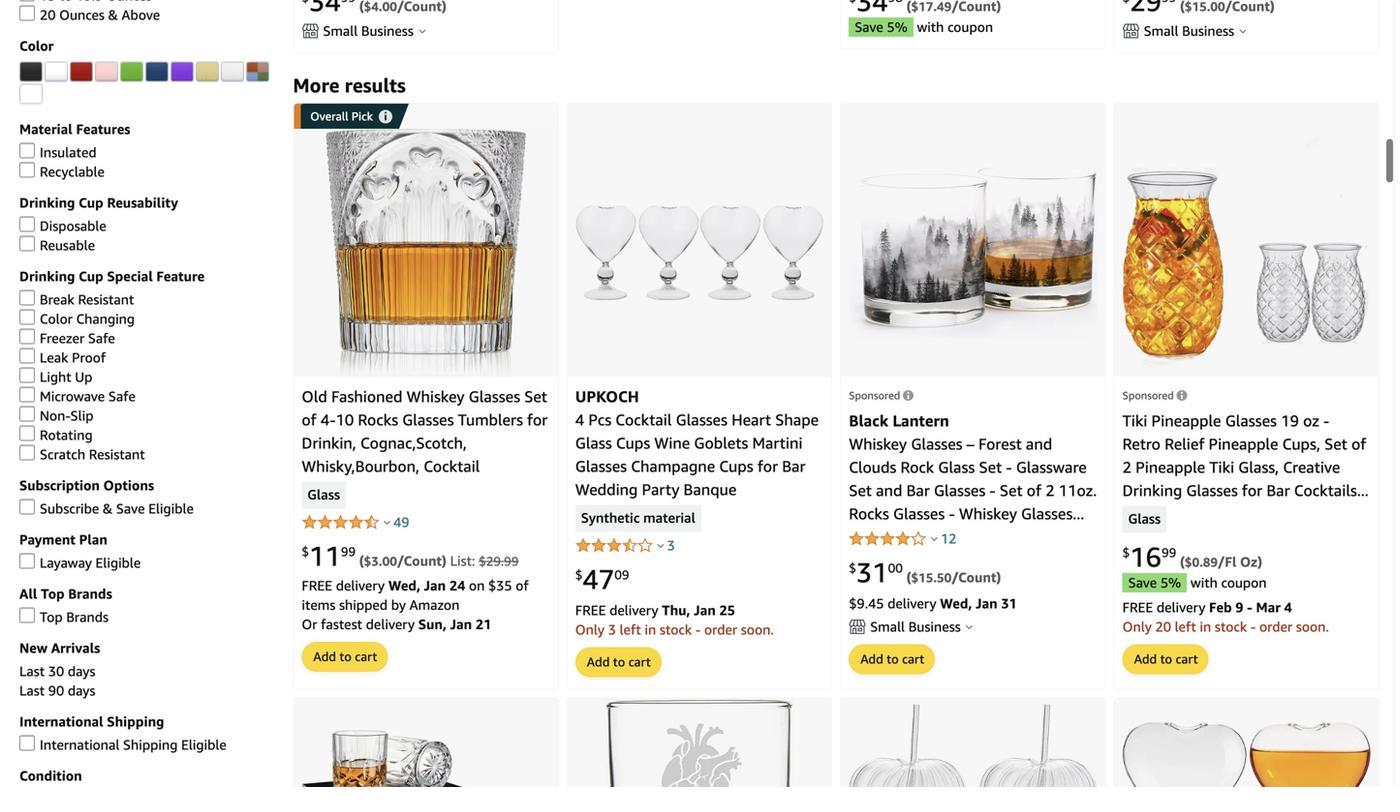 Task type: locate. For each thing, give the bounding box(es) containing it.
$ inside $ 16 99 ( $0.89 /fl oz) save 5% with coupon free delivery feb 9 - mar 4 only 20 left in stock - order soon.
[[1123, 546, 1130, 561]]

1 vertical spatial for
[[758, 457, 778, 476]]

1 horizontal spatial 3
[[667, 538, 675, 554]]

0 vertical spatial cups
[[616, 434, 650, 452]]

all top brands
[[19, 586, 112, 602]]

/count) inside $ 11 99 ( $3.00 /count) list: $29.99
[[397, 553, 447, 569]]

delivery inside free delivery thu, jan 25 only 3 left in stock - order soon.
[[610, 603, 658, 619]]

$ for 31
[[849, 561, 856, 576]]

2 vertical spatial save
[[1128, 575, 1157, 591]]

/count) for 31
[[952, 570, 1001, 586]]

delivery inside $ 16 99 ( $0.89 /fl oz) save 5% with coupon free delivery feb 9 - mar 4 only 20 left in stock - order soon.
[[1157, 600, 1206, 616]]

stock down thu,
[[660, 622, 692, 638]]

checkbox image inside rotating link
[[19, 426, 35, 441]]

2 horizontal spatial save
[[1128, 575, 1157, 591]]

0 vertical spatial color
[[19, 38, 54, 54]]

$15.50
[[911, 571, 952, 586]]

for inside old fashioned whiskey glasses set of 4-10 rocks glasses tumblers for drinkin, cognac,scotch, whisky,bourbon, cocktail
[[527, 411, 548, 429]]

subscribe & save eligible
[[40, 501, 194, 517]]

days
[[68, 664, 95, 680], [68, 683, 95, 699]]

0 horizontal spatial rocks
[[358, 411, 398, 429]]

left inside free delivery thu, jan 25 only 3 left in stock - order soon.
[[620, 622, 641, 638]]

glasses up the tumblers
[[469, 388, 520, 406]]

checkbox image left ounces
[[19, 5, 35, 21]]

1 horizontal spatial 31
[[1001, 596, 1017, 612]]

glasses up the goblets
[[676, 411, 728, 429]]

$ up $9.45
[[849, 561, 856, 576]]

0 horizontal spatial sponsored
[[849, 389, 900, 402]]

0 vertical spatial 2
[[1123, 458, 1132, 477]]

freezer
[[40, 330, 84, 346]]

0 vertical spatial for
[[527, 411, 548, 429]]

0 horizontal spatial tiki
[[1123, 412, 1148, 430]]

checkbox image inside 'color changing' link
[[19, 310, 35, 325]]

color down 20 ounces & above link
[[19, 38, 54, 54]]

delivery for $9.45 delivery wed, jan 31
[[888, 596, 937, 612]]

checkbox image up condition
[[19, 736, 35, 751]]

0 vertical spatial resistant
[[78, 292, 134, 308]]

wed, down $15.50
[[940, 596, 972, 612]]

1 vertical spatial wed,
[[940, 596, 972, 612]]

checkbox image inside scratch resistant link
[[19, 445, 35, 461]]

cups down the goblets
[[719, 457, 753, 476]]

1 vertical spatial last
[[19, 683, 45, 699]]

layaway eligible
[[40, 555, 141, 571]]

/fl
[[1218, 554, 1237, 570]]

0 horizontal spatial small
[[323, 23, 358, 39]]

1 sponsored button from the left
[[849, 389, 914, 402]]

wine
[[654, 434, 690, 452]]

top brands
[[40, 609, 109, 625]]

drinking up disposable link
[[19, 195, 75, 211]]

2 horizontal spatial (
[[1180, 554, 1185, 570]]

checkbox image down light up link
[[19, 387, 35, 403]]

checkbox image inside "break resistant" link
[[19, 290, 35, 306]]

0 vertical spatial drinking
[[19, 195, 75, 211]]

3 link
[[667, 538, 675, 554]]

2 checkbox image from the top
[[19, 162, 35, 178]]

8 checkbox image from the top
[[19, 736, 35, 751]]

wedding
[[575, 481, 638, 499]]

more results
[[293, 74, 406, 97]]

bar inside upkoch 4 pcs cocktail glasses heart shape glass cups wine goblets martini glasses champagne cups for bar wedding party banque
[[782, 457, 806, 476]]

checkbox image inside international shipping eligible link
[[19, 736, 35, 751]]

black lantern whiskey glasses – forest and clouds rock glass set - glassware set and bar glasses - set of 2 11oz. rocks glasses - whiskey glasses set of two - tumbler glasses
[[849, 412, 1097, 546]]

$ for 11
[[302, 545, 309, 560]]

0 horizontal spatial (
[[359, 553, 364, 569]]

list
[[289, 0, 1395, 56]]

cup for special
[[79, 268, 103, 284]]

resistant up changing
[[78, 292, 134, 308]]

fashioned
[[331, 388, 403, 406]]

$ up items
[[302, 545, 309, 560]]

4 left pcs
[[575, 411, 584, 429]]

1 vertical spatial days
[[68, 683, 95, 699]]

2 inside tiki pineapple glasses 19 oz - retro relief pineapple cups, set of 2 pineapple tiki glass, creative drinking glasses for bar cocktails, wine, juice, water, milk (2-pcs)
[[1123, 458, 1132, 477]]

cart down free delivery thu, jan 25 element
[[629, 655, 651, 670]]

sponsored ad - anatomical heart round rocks glass - heart glass, anatomical heart, doctor gift, nurse gift, hospital gift image
[[605, 699, 794, 788]]

checkbox image down payment
[[19, 554, 35, 569]]

checkbox image inside top brands link
[[19, 608, 35, 623]]

sponsored ad - zhuanxua tiki pineapple glasses 19 oz - retro relief pineapple cups, set of 2 pineapple tiki glass, creativ... image
[[1123, 137, 1371, 369]]

checkbox image left light
[[19, 368, 35, 383]]

checkbox image for international shipping eligible
[[19, 736, 35, 751]]

changing
[[76, 311, 135, 327]]

cocktail up "wine"
[[616, 411, 672, 429]]

1 horizontal spatial (
[[906, 570, 911, 586]]

sponsored up black
[[849, 389, 900, 402]]

( inside $ 16 99 ( $0.89 /fl oz) save 5% with coupon free delivery feb 9 - mar 4 only 20 left in stock - order soon.
[[1180, 554, 1185, 570]]

insulated link
[[19, 143, 97, 160]]

(
[[359, 553, 364, 569], [1180, 554, 1185, 570], [906, 570, 911, 586]]

leak proof link
[[19, 348, 106, 366]]

2 horizontal spatial for
[[1242, 482, 1263, 500]]

8 checkbox image from the top
[[19, 426, 35, 441]]

&
[[108, 7, 118, 23], [103, 501, 113, 517]]

1 vertical spatial 5%
[[1161, 575, 1181, 591]]

jan left the 25
[[694, 603, 716, 619]]

5 checkbox image from the top
[[19, 387, 35, 403]]

features
[[76, 121, 130, 137]]

of left 4-
[[302, 411, 316, 429]]

international
[[19, 714, 103, 730], [40, 737, 120, 753]]

checkbox image inside non-slip link
[[19, 406, 35, 422]]

1 vertical spatial 3
[[608, 622, 616, 638]]

soon.
[[1296, 619, 1329, 635], [741, 622, 774, 638]]

20 ounces & above link
[[19, 5, 160, 23]]

1 horizontal spatial stock
[[1215, 619, 1247, 635]]

2 horizontal spatial small
[[1144, 23, 1179, 39]]

leak proof
[[40, 350, 106, 366]]

cocktail inside upkoch 4 pcs cocktail glasses heart shape glass cups wine goblets martini glasses champagne cups for bar wedding party banque
[[616, 411, 672, 429]]

jan down $ 31 00 ( $15.50 /count)
[[976, 596, 998, 612]]

checkbox image inside disposable link
[[19, 217, 35, 232]]

with inside $ 16 99 ( $0.89 /fl oz) save 5% with coupon free delivery feb 9 - mar 4 only 20 left in stock - order soon.
[[1191, 575, 1218, 591]]

sponsored button up retro on the bottom right of page
[[1123, 389, 1187, 402]]

freezer safe link
[[19, 329, 115, 346]]

20 inside $ 16 99 ( $0.89 /fl oz) save 5% with coupon free delivery feb 9 - mar 4 only 20 left in stock - order soon.
[[1155, 619, 1171, 635]]

1 vertical spatial 20
[[1155, 619, 1171, 635]]

1 horizontal spatial cocktail
[[616, 411, 672, 429]]

forest
[[979, 435, 1022, 453]]

glass,
[[1238, 458, 1279, 477]]

cup up break resistant
[[79, 268, 103, 284]]

by
[[391, 597, 406, 613]]

checkbox image inside 20 ounces & above link
[[19, 5, 35, 21]]

4 inside $ 16 99 ( $0.89 /fl oz) save 5% with coupon free delivery feb 9 - mar 4 only 20 left in stock - order soon.
[[1284, 600, 1292, 616]]

1 horizontal spatial save
[[855, 19, 883, 35]]

only
[[1123, 619, 1152, 635], [575, 622, 605, 638]]

only inside free delivery thu, jan 25 only 3 left in stock - order soon.
[[575, 622, 605, 638]]

99 inside $ 11 99 ( $3.00 /count) list: $29.99
[[341, 545, 356, 560]]

checkbox image inside leak proof link
[[19, 348, 35, 364]]

0 horizontal spatial save
[[116, 501, 145, 517]]

0 horizontal spatial in
[[645, 622, 656, 638]]

set inside old fashioned whiskey glasses set of 4-10 rocks glasses tumblers for drinkin, cognac,scotch, whisky,bourbon, cocktail
[[524, 388, 547, 406]]

1 horizontal spatial sponsored
[[1123, 389, 1174, 402]]

last down new
[[19, 664, 45, 680]]

checkbox image
[[19, 5, 35, 21], [19, 143, 35, 158], [19, 217, 35, 232], [19, 236, 35, 251], [19, 387, 35, 403], [19, 406, 35, 422], [19, 554, 35, 569], [19, 736, 35, 751]]

1 horizontal spatial sponsored button
[[1123, 389, 1187, 402]]

free up items
[[302, 578, 332, 594]]

sponsored button
[[849, 389, 914, 402], [1123, 389, 1187, 402]]

1 vertical spatial and
[[876, 482, 902, 500]]

0 horizontal spatial stock
[[660, 622, 692, 638]]

color element
[[19, 61, 274, 106]]

drinking up break
[[19, 268, 75, 284]]

00
[[888, 561, 903, 576]]

business
[[361, 23, 414, 39], [1182, 23, 1234, 39], [909, 619, 961, 635]]

1 vertical spatial tiki
[[1209, 458, 1234, 477]]

cart for add to cart button under the free delivery feb 9 - mar 4 element
[[1176, 652, 1198, 667]]

set inside tiki pineapple glasses 19 oz - retro relief pineapple cups, set of 2 pineapple tiki glass, creative drinking glasses for bar cocktails, wine, juice, water, milk (2-pcs)
[[1325, 435, 1348, 453]]

1 horizontal spatial only
[[1123, 619, 1152, 635]]

1 cup from the top
[[79, 195, 103, 211]]

4 right 'mar'
[[1284, 600, 1292, 616]]

3 checkbox image from the top
[[19, 290, 35, 306]]

2 vertical spatial whiskey
[[959, 505, 1017, 523]]

99 left $0.89
[[1162, 546, 1177, 561]]

pineapple up the glass,
[[1209, 435, 1278, 453]]

add
[[313, 650, 336, 665], [861, 652, 883, 667], [1134, 652, 1157, 667], [587, 655, 610, 670]]

4 checkbox image from the top
[[19, 236, 35, 251]]

whisky,bourbon,
[[302, 457, 420, 476]]

9 checkbox image from the top
[[19, 445, 35, 461]]

5 checkbox image from the top
[[19, 329, 35, 344]]

7 checkbox image from the top
[[19, 368, 35, 383]]

0 vertical spatial 3
[[667, 538, 675, 554]]

checkbox image left leak
[[19, 348, 35, 364]]

color down break
[[40, 311, 73, 327]]

checkbox image down insulated link
[[19, 162, 35, 178]]

0 vertical spatial brands
[[68, 586, 112, 602]]

stock
[[1215, 619, 1247, 635], [660, 622, 692, 638]]

1 vertical spatial with
[[1191, 575, 1218, 591]]

glass down pcs
[[575, 434, 612, 452]]

0 horizontal spatial small business
[[323, 23, 414, 39]]

checkbox image down non-slip link
[[19, 426, 35, 441]]

bar up milk
[[1267, 482, 1290, 500]]

glass
[[575, 434, 612, 452], [938, 458, 975, 477], [308, 487, 340, 504], [1128, 511, 1161, 528]]

list containing save 5%
[[289, 0, 1395, 56]]

sponsored up retro on the bottom right of page
[[1123, 389, 1174, 402]]

$
[[302, 545, 309, 560], [1123, 546, 1130, 561], [849, 561, 856, 576], [575, 568, 583, 583]]

recyclable link
[[19, 162, 105, 180]]

2 horizontal spatial bar
[[1267, 482, 1290, 500]]

checkbox image
[[19, 0, 35, 1], [19, 162, 35, 178], [19, 290, 35, 306], [19, 310, 35, 325], [19, 329, 35, 344], [19, 348, 35, 364], [19, 368, 35, 383], [19, 426, 35, 441], [19, 445, 35, 461], [19, 499, 35, 515], [19, 608, 35, 623]]

( inside $ 31 00 ( $15.50 /count)
[[906, 570, 911, 586]]

$35
[[488, 578, 512, 594]]

3 checkbox image from the top
[[19, 217, 35, 232]]

1 sponsored from the left
[[849, 389, 900, 402]]

pineapple up relief at the bottom of the page
[[1152, 412, 1221, 430]]

to down free delivery thu, jan 25 element
[[613, 655, 625, 670]]

0 horizontal spatial /count)
[[397, 553, 447, 569]]

cups left "wine"
[[616, 434, 650, 452]]

2 vertical spatial drinking
[[1123, 482, 1182, 500]]

99 inside $ 16 99 ( $0.89 /fl oz) save 5% with coupon free delivery feb 9 - mar 4 only 20 left in stock - order soon.
[[1162, 546, 1177, 561]]

(2-
[[1292, 505, 1312, 523]]

checkbox image inside recyclable link
[[19, 162, 35, 178]]

0 vertical spatial wed,
[[388, 578, 420, 594]]

juice,
[[1166, 505, 1205, 523]]

0 vertical spatial international
[[19, 714, 103, 730]]

11 checkbox image from the top
[[19, 608, 35, 623]]

of up cocktails,
[[1352, 435, 1366, 453]]

free down 16
[[1123, 600, 1153, 616]]

set left upkoch
[[524, 388, 547, 406]]

0 horizontal spatial 20
[[40, 7, 56, 23]]

for
[[527, 411, 548, 429], [758, 457, 778, 476], [1242, 482, 1263, 500]]

cocktail down 'cognac,scotch,'
[[424, 457, 480, 476]]

for down martini
[[758, 457, 778, 476]]

1 horizontal spatial in
[[1200, 619, 1211, 635]]

add down or
[[313, 650, 336, 665]]

safe for freezer safe
[[88, 330, 115, 346]]

1 horizontal spatial 20
[[1155, 619, 1171, 635]]

4 checkbox image from the top
[[19, 310, 35, 325]]

checkbox image inside layaway eligible link
[[19, 554, 35, 569]]

-
[[1324, 412, 1330, 430], [1006, 458, 1012, 477], [990, 482, 996, 500], [949, 505, 955, 523], [928, 528, 934, 546], [1247, 600, 1253, 616], [1251, 619, 1256, 635], [696, 622, 701, 638]]

old fashioned whiskey glasses set of 4-10 rocks glasses tumblers for drinkin, cognac,scotch, whisky,bourbon, cocktail
[[302, 388, 548, 476]]

0 horizontal spatial free
[[302, 578, 332, 594]]

1 vertical spatial popover image
[[657, 544, 664, 548]]

scratch
[[40, 447, 85, 463]]

delivery down $15.50
[[888, 596, 937, 612]]

1 checkbox image from the top
[[19, 5, 35, 21]]

2 horizontal spatial whiskey
[[959, 505, 1017, 523]]

of right $35
[[516, 578, 529, 594]]

& down subscription options
[[103, 501, 113, 517]]

0 horizontal spatial cups
[[616, 434, 650, 452]]

0 horizontal spatial 31
[[856, 557, 888, 589]]

of inside old fashioned whiskey glasses set of 4-10 rocks glasses tumblers for drinkin, cognac,scotch, whisky,bourbon, cocktail
[[302, 411, 316, 429]]

subscribe & save eligible link
[[19, 499, 194, 517]]

$ inside $ 31 00 ( $15.50 /count)
[[849, 561, 856, 576]]

3 down material
[[667, 538, 675, 554]]

days down arrivals
[[68, 664, 95, 680]]

light up
[[40, 369, 92, 385]]

99
[[341, 545, 356, 560], [1162, 546, 1177, 561]]

1 vertical spatial cocktail
[[424, 457, 480, 476]]

12
[[941, 531, 957, 547]]

0 horizontal spatial order
[[704, 622, 737, 638]]

2 sponsored button from the left
[[1123, 389, 1187, 402]]

sponsored button for sponsored ad - zhuanxua tiki pineapple glasses 19 oz - retro relief pineapple cups, set of 2 pineapple tiki glass, creativ... image
[[1123, 389, 1187, 402]]

2 down retro on the bottom right of page
[[1123, 458, 1132, 477]]

0 vertical spatial with
[[917, 19, 944, 35]]

2 horizontal spatial small business button
[[1123, 21, 1371, 41]]

6 checkbox image from the top
[[19, 348, 35, 364]]

$ inside $ 11 99 ( $3.00 /count) list: $29.99
[[302, 545, 309, 560]]

whiskey inside old fashioned whiskey glasses set of 4-10 rocks glasses tumblers for drinkin, cognac,scotch, whisky,bourbon, cocktail
[[407, 388, 465, 406]]

cart down 'fastest'
[[355, 650, 377, 665]]

1 vertical spatial international
[[40, 737, 120, 753]]

0 vertical spatial tiki
[[1123, 412, 1148, 430]]

1 vertical spatial pineapple
[[1209, 435, 1278, 453]]

12 link
[[941, 531, 957, 547]]

2 sponsored from the left
[[1123, 389, 1174, 402]]

2 checkbox image from the top
[[19, 143, 35, 158]]

/count) up free delivery wed, jan 24 on $35 of items shipped by amazon element
[[397, 553, 447, 569]]

checkbox image inside microwave safe link
[[19, 387, 35, 403]]

glass down whisky,bourbon,
[[308, 487, 340, 504]]

$ inside $ 47 09
[[575, 568, 583, 583]]

checkbox image inside reusable link
[[19, 236, 35, 251]]

business for small business button to the right
[[1182, 23, 1234, 39]]

bar down rock
[[906, 482, 930, 500]]

0 horizontal spatial bar
[[782, 457, 806, 476]]

0 vertical spatial rocks
[[358, 411, 398, 429]]

sponsored ad - glaskey whiskey glasses set of 4, 315ml lead-free crystal scotch glasses,old fashioned glass for bourbon, c... image
[[302, 730, 550, 788]]

0 vertical spatial save
[[855, 19, 883, 35]]

shipping up international shipping eligible in the left bottom of the page
[[107, 714, 164, 730]]

last left 90 at the bottom left of the page
[[19, 683, 45, 699]]

checkbox image inside subscribe & save eligible link
[[19, 499, 35, 515]]

cocktail
[[616, 411, 672, 429], [424, 457, 480, 476]]

$3.00
[[364, 554, 397, 569]]

whiskey
[[407, 388, 465, 406], [849, 435, 907, 453], [959, 505, 1017, 523]]

delivery for free delivery wed, jan 24
[[336, 578, 385, 594]]

1 horizontal spatial coupon
[[1221, 575, 1267, 591]]

checkbox image for recyclable
[[19, 162, 35, 178]]

lantern
[[893, 412, 949, 430]]

1 horizontal spatial 2
[[1123, 458, 1132, 477]]

20 down the free delivery feb 9 - mar 4 element
[[1155, 619, 1171, 635]]

20 ounces & above
[[40, 7, 160, 23]]

jan inside free delivery thu, jan 25 only 3 left in stock - order soon.
[[694, 603, 716, 619]]

subscription options
[[19, 478, 154, 494]]

$9.45 delivery wed, jan 31 element
[[849, 596, 1017, 612]]

free inside free delivery thu, jan 25 only 3 left in stock - order soon.
[[575, 603, 606, 619]]

rocks down fashioned
[[358, 411, 398, 429]]

( up the "free delivery wed, jan 24"
[[359, 553, 364, 569]]

1 horizontal spatial 4
[[1284, 600, 1292, 616]]

$ left 09
[[575, 568, 583, 583]]

sponsored button up black
[[849, 389, 914, 402]]

only inside $ 16 99 ( $0.89 /fl oz) save 5% with coupon free delivery feb 9 - mar 4 only 20 left in stock - order soon.
[[1123, 619, 1152, 635]]

checkbox image for freezer safe
[[19, 329, 35, 344]]

free delivery feb 9 - mar 4 element
[[1123, 600, 1292, 616]]

rocks inside old fashioned whiskey glasses set of 4-10 rocks glasses tumblers for drinkin, cognac,scotch, whisky,bourbon, cocktail
[[358, 411, 398, 429]]

1 vertical spatial top
[[40, 609, 63, 625]]

2 days from the top
[[68, 683, 95, 699]]

1 checkbox image from the top
[[19, 0, 35, 1]]

1 horizontal spatial with
[[1191, 575, 1218, 591]]

pcs)
[[1312, 505, 1339, 523]]

checkbox image up reusable link
[[19, 217, 35, 232]]

cup
[[79, 195, 103, 211], [79, 268, 103, 284]]

10 checkbox image from the top
[[19, 499, 35, 515]]

glasses up tumbler
[[934, 482, 986, 500]]

1 horizontal spatial small business button
[[849, 618, 1097, 637]]

glass inside black lantern whiskey glasses – forest and clouds rock glass set - glassware set and bar glasses - set of 2 11oz. rocks glasses - whiskey glasses set of two - tumbler glasses
[[938, 458, 975, 477]]

goblets
[[694, 434, 748, 452]]

0 vertical spatial top
[[41, 586, 65, 602]]

coupon inside $ 16 99 ( $0.89 /fl oz) save 5% with coupon free delivery feb 9 - mar 4 only 20 left in stock - order soon.
[[1221, 575, 1267, 591]]

1 horizontal spatial for
[[758, 457, 778, 476]]

break
[[40, 292, 74, 308]]

wed, up the by
[[388, 578, 420, 594]]

for down the glass,
[[1242, 482, 1263, 500]]

1 vertical spatial color
[[40, 311, 73, 327]]

checkbox image for scratch resistant
[[19, 445, 35, 461]]

09
[[615, 568, 629, 583]]

10
[[336, 411, 354, 429]]

checkbox image inside light up link
[[19, 368, 35, 383]]

color for color
[[19, 38, 54, 54]]

martini
[[752, 434, 803, 452]]

( right 00
[[906, 570, 911, 586]]

0 horizontal spatial wed,
[[388, 578, 420, 594]]

free delivery thu, jan 25 element
[[575, 603, 735, 619]]

international inside international shipping eligible link
[[40, 737, 120, 753]]

glass up 16
[[1128, 511, 1161, 528]]

cocktail inside old fashioned whiskey glasses set of 4-10 rocks glasses tumblers for drinkin, cognac,scotch, whisky,bourbon, cocktail
[[424, 457, 480, 476]]

& left above
[[108, 7, 118, 23]]

checkbox image for reusable
[[19, 236, 35, 251]]

slip
[[70, 408, 94, 424]]

rocks
[[358, 411, 398, 429], [849, 505, 889, 523]]

non-slip
[[40, 408, 94, 424]]

shipping for international shipping eligible
[[123, 737, 178, 753]]

hemoton martini glasses set of 2, glass crystal cocktail glasses heart shape glass cups shrimp cocktail goblet glass wine ... image
[[1123, 722, 1371, 788]]

checkbox image inside the freezer safe link
[[19, 329, 35, 344]]

add to cart button down 'fastest'
[[303, 643, 387, 671]]

/count) inside $ 31 00 ( $15.50 /count)
[[952, 570, 1001, 586]]

drinking for drinking cup special feature
[[19, 268, 75, 284]]

drinking cup special feature
[[19, 268, 205, 284]]

0 vertical spatial popover image
[[931, 537, 938, 542]]

6 checkbox image from the top
[[19, 406, 35, 422]]

0 vertical spatial cocktail
[[616, 411, 672, 429]]

1 horizontal spatial wed,
[[940, 596, 972, 612]]

0 horizontal spatial business
[[361, 23, 414, 39]]

11
[[309, 540, 341, 573]]

sponsored ad - black lantern whiskey glasses – forest and clouds rock glass set - glassware set and bar glasses - set of 2... image
[[849, 168, 1097, 339]]

order down 'mar'
[[1260, 619, 1293, 635]]

0 horizontal spatial popover image
[[657, 544, 664, 548]]

0 horizontal spatial 4
[[575, 411, 584, 429]]

delivery down 09
[[610, 603, 658, 619]]

order inside free delivery thu, jan 25 only 3 left in stock - order soon.
[[704, 622, 737, 638]]

rocks down clouds in the bottom right of the page
[[849, 505, 889, 523]]

25
[[719, 603, 735, 619]]

2
[[1123, 458, 1132, 477], [1046, 482, 1055, 500]]

brands down "all top brands"
[[66, 609, 109, 625]]

99 for 16
[[1162, 546, 1177, 561]]

whiskey up 'cognac,scotch,'
[[407, 388, 465, 406]]

glass down the –
[[938, 458, 975, 477]]

soon. inside $ 16 99 ( $0.89 /fl oz) save 5% with coupon free delivery feb 9 - mar 4 only 20 left in stock - order soon.
[[1296, 619, 1329, 635]]

3
[[667, 538, 675, 554], [608, 622, 616, 638]]

set down forest
[[979, 458, 1002, 477]]

in down the free delivery feb 9 - mar 4 element
[[1200, 619, 1211, 635]]

cart down $9.45 delivery wed, jan 31
[[902, 652, 924, 667]]

cognac,scotch,
[[360, 434, 467, 452]]

wed, for 24
[[388, 578, 420, 594]]

and up glassware
[[1026, 435, 1052, 453]]

popover image
[[931, 537, 938, 542], [657, 544, 664, 548]]

checkbox image inside insulated link
[[19, 143, 35, 158]]

0 vertical spatial cup
[[79, 195, 103, 211]]

stock down 9
[[1215, 619, 1247, 635]]

glass inside upkoch 4 pcs cocktail glasses heart shape glass cups wine goblets martini glasses champagne cups for bar wedding party banque
[[575, 434, 612, 452]]

3 down free delivery thu, jan 25 element
[[608, 622, 616, 638]]

jan up amazon
[[424, 578, 446, 594]]

–
[[967, 435, 974, 453]]

1 vertical spatial save
[[116, 501, 145, 517]]

cup for reusability
[[79, 195, 103, 211]]

1 vertical spatial 2
[[1046, 482, 1055, 500]]

freezer safe
[[40, 330, 115, 346]]

add down free delivery thu, jan 25 element
[[587, 655, 610, 670]]

1 vertical spatial cups
[[719, 457, 753, 476]]

scratch resistant link
[[19, 445, 145, 463]]

shipping inside international shipping eligible link
[[123, 737, 178, 753]]

( right 16
[[1180, 554, 1185, 570]]

2 cup from the top
[[79, 268, 103, 284]]

drinking inside tiki pineapple glasses 19 oz - retro relief pineapple cups, set of 2 pineapple tiki glass, creative drinking glasses for bar cocktails, wine, juice, water, milk (2-pcs)
[[1123, 482, 1182, 500]]

delivery up shipped
[[336, 578, 385, 594]]

47
[[583, 563, 615, 596]]

popover image left 3 link
[[657, 544, 664, 548]]

0 vertical spatial 20
[[40, 7, 56, 23]]

2 vertical spatial for
[[1242, 482, 1263, 500]]

( inside $ 11 99 ( $3.00 /count) list: $29.99
[[359, 553, 364, 569]]

for inside upkoch 4 pcs cocktail glasses heart shape glass cups wine goblets martini glasses champagne cups for bar wedding party banque
[[758, 457, 778, 476]]

1 horizontal spatial soon.
[[1296, 619, 1329, 635]]

reusable
[[40, 237, 95, 253]]

0 vertical spatial 5%
[[887, 19, 908, 35]]

glasses down "lantern" on the bottom of page
[[911, 435, 963, 453]]

resistant up options in the bottom of the page
[[89, 447, 145, 463]]

7 checkbox image from the top
[[19, 554, 35, 569]]

results
[[345, 74, 406, 97]]

glasses up two
[[893, 505, 945, 523]]

0 vertical spatial shipping
[[107, 714, 164, 730]]



Task type: vqa. For each thing, say whether or not it's contained in the screenshot.
work.
no



Task type: describe. For each thing, give the bounding box(es) containing it.
feature
[[156, 268, 205, 284]]

whiskey for fashioned
[[407, 388, 465, 406]]

non-slip link
[[19, 406, 94, 424]]

microwave
[[40, 388, 105, 404]]

2 horizontal spatial small business
[[1144, 23, 1234, 39]]

of down glassware
[[1027, 482, 1042, 500]]

3 inside free delivery thu, jan 25 only 3 left in stock - order soon.
[[608, 622, 616, 638]]

2 last from the top
[[19, 683, 45, 699]]

checkbox image for microwave safe
[[19, 387, 35, 403]]

sponsored for sponsored button for sponsored ad - zhuanxua tiki pineapple glasses 19 oz - retro relief pineapple cups, set of 2 pineapple tiki glass, creativ... image
[[1123, 389, 1174, 402]]

material features
[[19, 121, 130, 137]]

jan left 21
[[450, 617, 472, 633]]

0 vertical spatial eligible
[[148, 501, 194, 517]]

for inside tiki pineapple glasses 19 oz - retro relief pineapple cups, set of 2 pineapple tiki glass, creative drinking glasses for bar cocktails, wine, juice, water, milk (2-pcs)
[[1242, 482, 1263, 500]]

1 horizontal spatial small
[[870, 619, 905, 635]]

add to cart down 'fastest'
[[313, 650, 377, 665]]

business for the middle small business button
[[909, 619, 961, 635]]

49 link
[[394, 514, 409, 530]]

last 30 days link
[[19, 664, 95, 680]]

add to cart down free delivery thu, jan 25 element
[[587, 655, 651, 670]]

shape
[[775, 411, 819, 429]]

sponsored button for sponsored ad - black lantern whiskey glasses – forest and clouds rock glass set - glassware set and bar glasses - set of 2... image
[[849, 389, 914, 402]]

jan for 24
[[424, 578, 446, 594]]

order inside $ 16 99 ( $0.89 /fl oz) save 5% with coupon free delivery feb 9 - mar 4 only 20 left in stock - order soon.
[[1260, 619, 1293, 635]]

checkbox image for light up
[[19, 368, 35, 383]]

or fastest delivery sun, jan 21 element
[[302, 617, 491, 633]]

opayly old fashioned whiskey glasses set of 4-10 rocks glasses tumblers for drinkin, cognac,scotch, whisky,bourbon, cocktail image
[[326, 129, 526, 377]]

add to cart down $9.45
[[861, 652, 924, 667]]

insulated
[[40, 144, 97, 160]]

checkbox image for break resistant
[[19, 290, 35, 306]]

add to cart down the free delivery feb 9 - mar 4 element
[[1134, 652, 1198, 667]]

leak
[[40, 350, 68, 366]]

up
[[75, 369, 92, 385]]

whiskey for lantern
[[849, 435, 907, 453]]

popover image
[[384, 520, 390, 525]]

party
[[642, 481, 680, 499]]

banque
[[684, 481, 737, 499]]

add down the free delivery feb 9 - mar 4 element
[[1134, 652, 1157, 667]]

checkbox image for top brands
[[19, 608, 35, 623]]

upkoch 4 pcs cocktail glasses heart shape glass cups wine goblets martini glasses champagne cups for bar wedding party banque image
[[575, 206, 824, 301]]

above
[[122, 7, 160, 23]]

safe for microwave safe
[[108, 388, 136, 404]]

stock inside free delivery thu, jan 25 only 3 left in stock - order soon.
[[660, 622, 692, 638]]

1 days from the top
[[68, 664, 95, 680]]

old
[[302, 388, 327, 406]]

to for add to cart button under $9.45
[[887, 652, 899, 667]]

resistant for scratch resistant
[[89, 447, 145, 463]]

$ for 16
[[1123, 546, 1130, 561]]

options
[[103, 478, 154, 494]]

left inside $ 16 99 ( $0.89 /fl oz) save 5% with coupon free delivery feb 9 - mar 4 only 20 left in stock - order soon.
[[1175, 619, 1196, 635]]

subscribe
[[40, 501, 99, 517]]

layaway eligible link
[[19, 554, 141, 571]]

international shipping eligible
[[40, 737, 227, 753]]

whiskey glasses – forest and clouds rock glass set - glassware set and bar glasses - set of 2 11oz. rocks glasses - whiskey glasses set of two - tumbler glasses link
[[849, 435, 1097, 546]]

cocktails,
[[1294, 482, 1361, 500]]

or fastest delivery sun, jan 21
[[302, 617, 491, 633]]

to for add to cart button under the free delivery feb 9 - mar 4 element
[[1160, 652, 1172, 667]]

add down $9.45
[[861, 652, 883, 667]]

( for 11
[[359, 553, 364, 569]]

4-
[[321, 411, 336, 429]]

in inside free delivery thu, jan 25 only 3 left in stock - order soon.
[[645, 622, 656, 638]]

material
[[643, 510, 695, 528]]

0 horizontal spatial and
[[876, 482, 902, 500]]

set down glassware
[[1000, 482, 1023, 500]]

checkbox image for non-slip
[[19, 406, 35, 422]]

add to cart button down free delivery thu, jan 25 element
[[576, 649, 661, 677]]

99 for 11
[[341, 545, 356, 560]]

sponsored for sponsored button associated with sponsored ad - black lantern whiskey glasses – forest and clouds rock glass set - glassware set and bar glasses - set of 2... image
[[849, 389, 900, 402]]

5% inside $ 16 99 ( $0.89 /fl oz) save 5% with coupon free delivery feb 9 - mar 4 only 20 left in stock - order soon.
[[1161, 575, 1181, 591]]

( for 16
[[1180, 554, 1185, 570]]

rocks inside black lantern whiskey glasses – forest and clouds rock glass set - glassware set and bar glasses - set of 2 11oz. rocks glasses - whiskey glasses set of two - tumbler glasses
[[849, 505, 889, 523]]

free for free delivery thu, jan 25 only 3 left in stock - order soon.
[[575, 603, 606, 619]]

to for add to cart button underneath 'fastest'
[[339, 650, 352, 665]]

two
[[895, 528, 924, 546]]

$ for 47
[[575, 568, 583, 583]]

glassware
[[1016, 458, 1087, 477]]

- inside tiki pineapple glasses 19 oz - retro relief pineapple cups, set of 2 pineapple tiki glass, creative drinking glasses for bar cocktails, wine, juice, water, milk (2-pcs)
[[1324, 412, 1330, 430]]

checkbox image for insulated
[[19, 143, 35, 158]]

glasses left 19
[[1225, 412, 1277, 430]]

reusable link
[[19, 236, 95, 253]]

mar
[[1256, 600, 1281, 616]]

1 vertical spatial &
[[103, 501, 113, 517]]

free delivery wed, jan 24 on $35 of items shipped by amazon element
[[302, 578, 529, 613]]

of inside tiki pineapple glasses 19 oz - retro relief pineapple cups, set of 2 pineapple tiki glass, creative drinking glasses for bar cocktails, wine, juice, water, milk (2-pcs)
[[1352, 435, 1366, 453]]

9
[[1236, 600, 1244, 616]]

clouds
[[849, 458, 897, 477]]

0 vertical spatial coupon
[[948, 19, 993, 35]]

thu,
[[662, 603, 690, 619]]

new arrivals last 30 days last 90 days
[[19, 640, 100, 699]]

wed, for 31
[[940, 596, 972, 612]]

light up link
[[19, 368, 92, 385]]

checkbox image for leak proof
[[19, 348, 35, 364]]

shipping for international shipping
[[107, 714, 164, 730]]

jan for 31
[[976, 596, 998, 612]]

24
[[449, 578, 465, 594]]

of left two
[[876, 528, 891, 546]]

0 vertical spatial &
[[108, 7, 118, 23]]

pcs
[[588, 411, 611, 429]]

retro
[[1123, 435, 1161, 453]]

scratch resistant
[[40, 447, 145, 463]]

5% inside list
[[887, 19, 908, 35]]

oz
[[1303, 412, 1319, 430]]

add to cart button down $9.45
[[850, 646, 934, 674]]

1 horizontal spatial and
[[1026, 435, 1052, 453]]

1 vertical spatial brands
[[66, 609, 109, 625]]

international shipping
[[19, 714, 164, 730]]

1 horizontal spatial small business
[[870, 619, 961, 635]]

recyclable
[[40, 164, 105, 180]]

disposable
[[40, 218, 106, 234]]

2 vertical spatial pineapple
[[1136, 458, 1205, 477]]

2 vertical spatial eligible
[[181, 737, 227, 753]]

shipped
[[339, 597, 388, 613]]

bar inside tiki pineapple glasses 19 oz - retro relief pineapple cups, set of 2 pineapple tiki glass, creative drinking glasses for bar cocktails, wine, juice, water, milk (2-pcs)
[[1267, 482, 1290, 500]]

free for free delivery wed, jan 24
[[302, 578, 332, 594]]

set down clouds in the bottom right of the page
[[849, 482, 872, 500]]

glasses down the 11oz.
[[1021, 505, 1073, 523]]

free delivery thu, jan 25 only 3 left in stock - order soon.
[[575, 603, 774, 638]]

microwave safe link
[[19, 387, 136, 404]]

items
[[302, 597, 336, 613]]

16
[[1130, 541, 1162, 574]]

1 horizontal spatial tiki
[[1209, 458, 1234, 477]]

tiki pineapple glasses 19 oz - retro relief pineapple cups, set of 2 pineapple tiki glass, creative drinking glasses for bar cocktails, wine, juice, water, milk (2-pcs) link
[[1123, 412, 1369, 523]]

( for 31
[[906, 570, 911, 586]]

synthetic
[[581, 510, 640, 528]]

in inside $ 16 99 ( $0.89 /fl oz) save 5% with coupon free delivery feb 9 - mar 4 only 20 left in stock - order soon.
[[1200, 619, 1211, 635]]

checkbox image for rotating
[[19, 426, 35, 441]]

free inside $ 16 99 ( $0.89 /fl oz) save 5% with coupon free delivery feb 9 - mar 4 only 20 left in stock - order soon.
[[1123, 600, 1153, 616]]

break resistant link
[[19, 290, 134, 308]]

glasses up wedding
[[575, 457, 627, 476]]

old fashioned whiskey glasses set of 4-10 rocks glasses tumblers for drinkin, cognac,scotch, whisky,bourbon, cocktail link
[[302, 388, 548, 476]]

on
[[469, 578, 485, 594]]

drinking for drinking cup reusability
[[19, 195, 75, 211]]

8 oz unique cocktail glasses set of 2 creative heart shaped wine glasses with straw romantic drinking glasses juice glasse... image
[[849, 705, 1097, 788]]

- inside free delivery thu, jan 25 only 3 left in stock - order soon.
[[696, 622, 701, 638]]

color changing
[[40, 311, 135, 327]]

checkbox image for subscribe & save eligible
[[19, 499, 35, 515]]

jan for 25
[[694, 603, 716, 619]]

stock inside $ 16 99 ( $0.89 /fl oz) save 5% with coupon free delivery feb 9 - mar 4 only 20 left in stock - order soon.
[[1215, 619, 1247, 635]]

overall pick
[[310, 110, 373, 123]]

business for left small business button
[[361, 23, 414, 39]]

tumbler
[[938, 528, 996, 546]]

checkbox image for disposable
[[19, 217, 35, 232]]

1 vertical spatial eligible
[[95, 555, 141, 571]]

$ 11 99 ( $3.00 /count) list: $29.99
[[302, 540, 519, 573]]

delivery for free delivery thu, jan 25 only 3 left in stock - order soon.
[[610, 603, 658, 619]]

glasses up 'cognac,scotch,'
[[402, 411, 454, 429]]

cart for add to cart button under $9.45
[[902, 652, 924, 667]]

new
[[19, 640, 48, 656]]

list:
[[450, 553, 475, 569]]

checkbox image for layaway eligible
[[19, 554, 35, 569]]

popover image for 47
[[657, 544, 664, 548]]

drinkin,
[[302, 434, 356, 452]]

$9.45
[[849, 596, 884, 612]]

glasses right tumbler
[[1001, 528, 1052, 546]]

subscription
[[19, 478, 100, 494]]

international shipping eligible link
[[19, 736, 227, 753]]

11oz.
[[1059, 482, 1097, 500]]

color for color changing
[[40, 311, 73, 327]]

resistant for break resistant
[[78, 292, 134, 308]]

international for international shipping
[[19, 714, 103, 730]]

21
[[476, 617, 491, 633]]

2 inside black lantern whiskey glasses – forest and clouds rock glass set - glassware set and bar glasses - set of 2 11oz. rocks glasses - whiskey glasses set of two - tumbler glasses
[[1046, 482, 1055, 500]]

heart
[[732, 411, 771, 429]]

glasses up water,
[[1186, 482, 1238, 500]]

payment
[[19, 532, 75, 548]]

$9.45 delivery wed, jan 31
[[849, 596, 1017, 612]]

champagne
[[631, 457, 715, 476]]

checkbox image for 20 ounces & above
[[19, 5, 35, 21]]

upkoch
[[575, 388, 639, 406]]

save inside list
[[855, 19, 883, 35]]

delivery down the by
[[366, 617, 415, 633]]

cart for add to cart button below free delivery thu, jan 25 element
[[629, 655, 651, 670]]

free delivery wed, jan 24
[[302, 578, 469, 594]]

condition
[[19, 768, 82, 784]]

set left two
[[849, 528, 872, 546]]

plan
[[79, 532, 108, 548]]

$ 16 99 ( $0.89 /fl oz) save 5% with coupon free delivery feb 9 - mar 4 only 20 left in stock - order soon.
[[1123, 541, 1329, 635]]

light
[[40, 369, 71, 385]]

4 inside upkoch 4 pcs cocktail glasses heart shape glass cups wine goblets martini glasses champagne cups for bar wedding party banque
[[575, 411, 584, 429]]

color changing link
[[19, 310, 135, 327]]

popover image for 31
[[931, 537, 938, 542]]

cart for add to cart button underneath 'fastest'
[[355, 650, 377, 665]]

soon. inside free delivery thu, jan 25 only 3 left in stock - order soon.
[[741, 622, 774, 638]]

0 vertical spatial pineapple
[[1152, 412, 1221, 430]]

checkbox image for color changing
[[19, 310, 35, 325]]

international for international shipping eligible
[[40, 737, 120, 753]]

/count) for 11
[[397, 553, 447, 569]]

1 last from the top
[[19, 664, 45, 680]]

$29.99
[[479, 554, 519, 569]]

creative
[[1283, 458, 1340, 477]]

add to cart button down the free delivery feb 9 - mar 4 element
[[1124, 646, 1208, 674]]

of inside on $35 of items shipped by amazon
[[516, 578, 529, 594]]

reusability
[[107, 195, 178, 211]]

0 horizontal spatial small business button
[[302, 21, 550, 41]]

to for add to cart button below free delivery thu, jan 25 element
[[613, 655, 625, 670]]

save inside $ 16 99 ( $0.89 /fl oz) save 5% with coupon free delivery feb 9 - mar 4 only 20 left in stock - order soon.
[[1128, 575, 1157, 591]]

drinking cup reusability
[[19, 195, 178, 211]]

rock
[[901, 458, 934, 477]]

on $35 of items shipped by amazon
[[302, 578, 529, 613]]

fastest
[[321, 617, 362, 633]]

material
[[19, 121, 72, 137]]

bar inside black lantern whiskey glasses – forest and clouds rock glass set - glassware set and bar glasses - set of 2 11oz. rocks glasses - whiskey glasses set of two - tumbler glasses
[[906, 482, 930, 500]]



